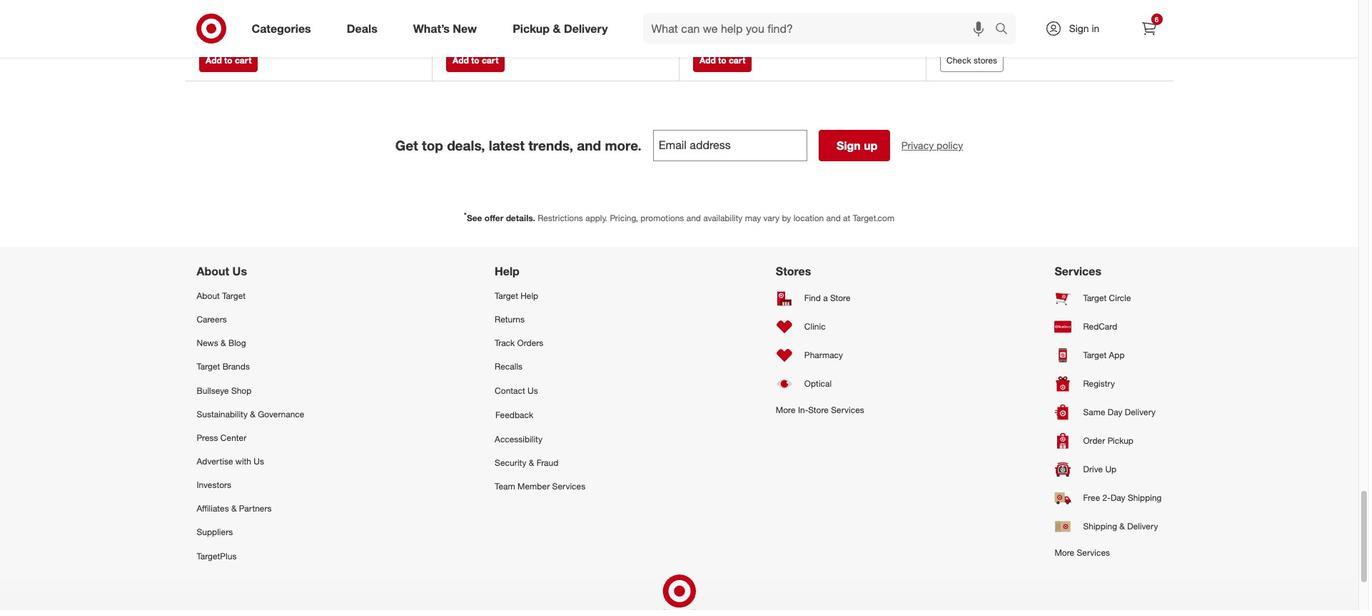 Task type: describe. For each thing, give the bounding box(es) containing it.
not available at hollywood galaxy check nearby stores
[[693, 10, 846, 37]]

news & blog
[[197, 338, 246, 349]]

stores inside button
[[974, 55, 998, 66]]

more.
[[605, 137, 642, 154]]

check stores
[[947, 55, 998, 66]]

target circle
[[1084, 293, 1132, 304]]

restrictions
[[538, 213, 583, 223]]

delivery for shipping & delivery
[[1128, 522, 1159, 532]]

6
[[1155, 15, 1159, 24]]

sign for sign in
[[1069, 22, 1089, 34]]

may
[[745, 213, 761, 223]]

hollywood
[[765, 10, 812, 22]]

pharmacy
[[805, 350, 843, 361]]

sign up button
[[819, 130, 890, 161]]

what's new link
[[401, 13, 495, 44]]

sign in link
[[1033, 13, 1122, 44]]

check inside "button"
[[446, 25, 475, 37]]

optical
[[805, 379, 832, 390]]

at for check
[[754, 10, 762, 22]]

0 horizontal spatial help
[[495, 264, 520, 279]]

services inside 'link'
[[1077, 548, 1110, 558]]

policy
[[937, 139, 964, 151]]

track orders
[[495, 338, 544, 349]]

affiliates & partners
[[197, 504, 272, 514]]

details.
[[506, 213, 535, 223]]

order pickup
[[1084, 436, 1134, 447]]

2 add to cart from the left
[[453, 55, 499, 66]]

target for target brands
[[197, 362, 220, 372]]

more for more services
[[1055, 548, 1075, 558]]

redcard link
[[1055, 313, 1162, 341]]

deals link
[[335, 13, 395, 44]]

same day delivery link
[[1055, 398, 1162, 427]]

categories link
[[240, 13, 329, 44]]

apply.
[[586, 213, 608, 223]]

advertise with us
[[197, 456, 264, 467]]

more in-store services
[[776, 405, 865, 416]]

target down "about us"
[[222, 291, 246, 301]]

suppliers
[[197, 527, 233, 538]]

news
[[197, 338, 218, 349]]

governance
[[258, 409, 305, 420]]

2 to from the left
[[471, 55, 480, 66]]

advertise with us link
[[197, 450, 305, 474]]

sustainability & governance link
[[197, 403, 305, 426]]

us for contact us
[[528, 385, 538, 396]]

add for not available at check nearby stores
[[206, 55, 222, 66]]

targetplus
[[197, 551, 237, 562]]

stores inside not available at hollywood galaxy check nearby stores
[[758, 25, 786, 37]]

new
[[453, 21, 477, 35]]

fraud
[[537, 458, 559, 468]]

& for security
[[529, 458, 534, 468]]

stores
[[776, 264, 811, 279]]

suppliers link
[[197, 521, 305, 545]]

same
[[1084, 407, 1106, 418]]

accessibility
[[495, 434, 543, 445]]

add for not available at hollywood galaxy check nearby stores
[[700, 55, 716, 66]]

shipping & delivery
[[1084, 522, 1159, 532]]

& for affiliates
[[231, 504, 237, 514]]

cart for check
[[729, 55, 746, 66]]

top
[[422, 137, 443, 154]]

store for in-
[[809, 405, 829, 416]]

about for about us
[[197, 264, 229, 279]]

not for not available at check nearby stores
[[199, 10, 215, 22]]

sign up
[[837, 138, 878, 153]]

more in-store services link
[[776, 398, 865, 422]]

0 horizontal spatial and
[[577, 137, 601, 154]]

circle
[[1109, 293, 1132, 304]]

nearby inside not available at hollywood galaxy check nearby stores
[[725, 25, 756, 37]]

target brands link
[[197, 355, 305, 379]]

careers link
[[197, 308, 305, 332]]

press center
[[197, 433, 247, 443]]

2-
[[1103, 493, 1111, 504]]

target app link
[[1055, 341, 1162, 370]]

about for about target
[[197, 291, 220, 301]]

pickup & delivery
[[513, 21, 608, 35]]

in-
[[798, 405, 809, 416]]

free 2-day shipping link
[[1055, 484, 1162, 513]]

nearby inside "button"
[[478, 25, 509, 37]]

up
[[1106, 464, 1117, 475]]

sign for sign up
[[837, 138, 861, 153]]

check inside the not available at check nearby stores
[[199, 25, 228, 37]]

press center link
[[197, 426, 305, 450]]

2 check nearby stores button from the left
[[446, 24, 539, 38]]

investors link
[[197, 474, 305, 497]]

redcard
[[1084, 322, 1118, 332]]

brands
[[223, 362, 250, 372]]

shipping & delivery link
[[1055, 513, 1162, 541]]

registry link
[[1055, 370, 1162, 398]]

bullseye shop link
[[197, 379, 305, 403]]

more services
[[1055, 548, 1110, 558]]

* see offer details. restrictions apply. pricing, promotions and availability may vary by location and at target.com
[[464, 211, 895, 223]]

get
[[395, 137, 418, 154]]

target.com
[[853, 213, 895, 223]]

recalls link
[[495, 355, 586, 379]]

0 vertical spatial day
[[1108, 407, 1123, 418]]

by
[[782, 213, 791, 223]]

cart for stores
[[235, 55, 252, 66]]

investors
[[197, 480, 231, 491]]

check nearby stores button for check
[[693, 24, 786, 38]]

privacy
[[902, 139, 934, 151]]

& for shipping
[[1120, 522, 1125, 532]]

day inside 'link'
[[1111, 493, 1126, 504]]

feedback
[[496, 410, 534, 420]]

to for not available at check nearby stores
[[224, 55, 233, 66]]

accessibility link
[[495, 428, 586, 451]]

sustainability & governance
[[197, 409, 305, 420]]

target: expect more. pay less. image
[[479, 568, 880, 611]]

about target
[[197, 291, 246, 301]]

sign in
[[1069, 22, 1100, 34]]

*
[[464, 211, 467, 219]]

targetplus link
[[197, 545, 305, 568]]

& for sustainability
[[250, 409, 256, 420]]

at inside * see offer details. restrictions apply. pricing, promotions and availability may vary by location and at target.com
[[843, 213, 851, 223]]

see
[[467, 213, 482, 223]]

at for stores
[[260, 10, 268, 22]]

offer
[[485, 213, 504, 223]]

returns link
[[495, 308, 586, 332]]

add to cart button for not available at hollywood galaxy check nearby stores
[[693, 49, 752, 72]]



Task type: vqa. For each thing, say whether or not it's contained in the screenshot.
right available
yes



Task type: locate. For each thing, give the bounding box(es) containing it.
team member services
[[495, 481, 586, 492]]

and left more.
[[577, 137, 601, 154]]

1 vertical spatial shipping
[[1084, 522, 1118, 532]]

1 horizontal spatial available
[[712, 10, 751, 22]]

2 add to cart button from the left
[[446, 49, 505, 72]]

2 vertical spatial delivery
[[1128, 522, 1159, 532]]

2 nearby from the left
[[478, 25, 509, 37]]

recalls
[[495, 362, 523, 372]]

shipping inside 'link'
[[1128, 493, 1162, 504]]

0 vertical spatial help
[[495, 264, 520, 279]]

security & fraud
[[495, 458, 559, 468]]

stores inside the not available at check nearby stores
[[264, 25, 292, 37]]

1 vertical spatial store
[[809, 405, 829, 416]]

target for target app
[[1084, 350, 1107, 361]]

sign left up
[[837, 138, 861, 153]]

3 add to cart from the left
[[700, 55, 746, 66]]

press
[[197, 433, 218, 443]]

1 vertical spatial pickup
[[1108, 436, 1134, 447]]

registry
[[1084, 379, 1115, 390]]

sustainability
[[197, 409, 248, 420]]

target brands
[[197, 362, 250, 372]]

0 vertical spatial store
[[831, 293, 851, 304]]

check inside not available at hollywood galaxy check nearby stores
[[693, 25, 722, 37]]

in
[[1092, 22, 1100, 34]]

1 available from the left
[[218, 10, 257, 22]]

bullseye
[[197, 385, 229, 396]]

1 horizontal spatial more
[[1055, 548, 1075, 558]]

stores inside "button"
[[511, 25, 539, 37]]

clinic link
[[776, 313, 865, 341]]

not available at check nearby stores
[[199, 10, 292, 37]]

1 nearby from the left
[[231, 25, 261, 37]]

track orders link
[[495, 332, 586, 355]]

day right free
[[1111, 493, 1126, 504]]

not
[[199, 10, 215, 22], [693, 10, 709, 22]]

feedback button
[[495, 403, 586, 428]]

nearby inside the not available at check nearby stores
[[231, 25, 261, 37]]

1 cart from the left
[[235, 55, 252, 66]]

target help link
[[495, 284, 586, 308]]

2 horizontal spatial us
[[528, 385, 538, 396]]

find a store link
[[776, 284, 865, 313]]

1 vertical spatial help
[[521, 291, 539, 301]]

0 horizontal spatial add
[[206, 55, 222, 66]]

and right location
[[827, 213, 841, 223]]

0 horizontal spatial add to cart
[[206, 55, 252, 66]]

shipping up more services 'link' at the right bottom of the page
[[1084, 522, 1118, 532]]

store inside "link"
[[831, 293, 851, 304]]

0 horizontal spatial check nearby stores button
[[199, 24, 292, 38]]

2 available from the left
[[712, 10, 751, 22]]

add to cart down the not available at check nearby stores
[[206, 55, 252, 66]]

to down not available at hollywood galaxy check nearby stores
[[718, 55, 727, 66]]

pharmacy link
[[776, 341, 865, 370]]

1 horizontal spatial cart
[[482, 55, 499, 66]]

& left blog
[[221, 338, 226, 349]]

0 horizontal spatial more
[[776, 405, 796, 416]]

day right same
[[1108, 407, 1123, 418]]

cart down the not available at check nearby stores
[[235, 55, 252, 66]]

help up target help
[[495, 264, 520, 279]]

check stores button
[[940, 49, 1004, 72]]

check nearby stores
[[446, 25, 539, 37]]

about up the about target
[[197, 264, 229, 279]]

more inside 'link'
[[1055, 548, 1075, 558]]

and left the "availability"
[[687, 213, 701, 223]]

about inside about target link
[[197, 291, 220, 301]]

1 vertical spatial about
[[197, 291, 220, 301]]

1 horizontal spatial add to cart button
[[446, 49, 505, 72]]

cart down check nearby stores
[[482, 55, 499, 66]]

member
[[518, 481, 550, 492]]

0 vertical spatial about
[[197, 264, 229, 279]]

not for not available at hollywood galaxy check nearby stores
[[693, 10, 709, 22]]

1 horizontal spatial store
[[831, 293, 851, 304]]

2 horizontal spatial add to cart
[[700, 55, 746, 66]]

& down bullseye shop link
[[250, 409, 256, 420]]

not inside the not available at check nearby stores
[[199, 10, 215, 22]]

location
[[794, 213, 824, 223]]

to
[[224, 55, 233, 66], [471, 55, 480, 66], [718, 55, 727, 66]]

2 horizontal spatial nearby
[[725, 25, 756, 37]]

1 horizontal spatial us
[[254, 456, 264, 467]]

0 horizontal spatial cart
[[235, 55, 252, 66]]

1 horizontal spatial add
[[453, 55, 469, 66]]

us for about us
[[232, 264, 247, 279]]

0 horizontal spatial to
[[224, 55, 233, 66]]

target circle link
[[1055, 284, 1162, 313]]

0 horizontal spatial not
[[199, 10, 215, 22]]

help up "returns" link
[[521, 291, 539, 301]]

2 horizontal spatial cart
[[729, 55, 746, 66]]

1 to from the left
[[224, 55, 233, 66]]

3 add to cart button from the left
[[693, 49, 752, 72]]

delivery for same day delivery
[[1125, 407, 1156, 418]]

check inside button
[[947, 55, 972, 66]]

2 horizontal spatial check nearby stores button
[[693, 24, 786, 38]]

team member services link
[[495, 475, 586, 499]]

contact us link
[[495, 379, 586, 403]]

drive up
[[1084, 464, 1117, 475]]

us up about target link
[[232, 264, 247, 279]]

pricing,
[[610, 213, 638, 223]]

to down new
[[471, 55, 480, 66]]

cart down not available at hollywood galaxy check nearby stores
[[729, 55, 746, 66]]

add to cart down new
[[453, 55, 499, 66]]

target app
[[1084, 350, 1125, 361]]

shop
[[231, 385, 252, 396]]

contact us
[[495, 385, 538, 396]]

available for check
[[712, 10, 751, 22]]

1 add to cart button from the left
[[199, 49, 258, 72]]

add to cart button down new
[[446, 49, 505, 72]]

more left in-
[[776, 405, 796, 416]]

find
[[805, 293, 821, 304]]

search
[[989, 23, 1023, 37]]

shipping
[[1128, 493, 1162, 504], [1084, 522, 1118, 532]]

day
[[1108, 407, 1123, 418], [1111, 493, 1126, 504]]

pickup right new
[[513, 21, 550, 35]]

1 horizontal spatial and
[[687, 213, 701, 223]]

1 vertical spatial delivery
[[1125, 407, 1156, 418]]

& right affiliates
[[231, 504, 237, 514]]

0 vertical spatial more
[[776, 405, 796, 416]]

up
[[864, 138, 878, 153]]

target for target help
[[495, 291, 518, 301]]

2 horizontal spatial add to cart button
[[693, 49, 752, 72]]

1 add to cart from the left
[[206, 55, 252, 66]]

add to cart for not available at check nearby stores
[[206, 55, 252, 66]]

& for pickup
[[553, 21, 561, 35]]

services down optical link
[[831, 405, 865, 416]]

categories
[[252, 21, 311, 35]]

None text field
[[653, 130, 807, 161]]

2 vertical spatial us
[[254, 456, 264, 467]]

services up "target circle"
[[1055, 264, 1102, 279]]

not inside not available at hollywood galaxy check nearby stores
[[693, 10, 709, 22]]

1 not from the left
[[199, 10, 215, 22]]

at inside the not available at check nearby stores
[[260, 10, 268, 22]]

trends,
[[529, 137, 573, 154]]

1 check nearby stores button from the left
[[199, 24, 292, 38]]

vary
[[764, 213, 780, 223]]

1 horizontal spatial add to cart
[[453, 55, 499, 66]]

0 vertical spatial pickup
[[513, 21, 550, 35]]

add to cart button down the not available at check nearby stores
[[199, 49, 258, 72]]

2 cart from the left
[[482, 55, 499, 66]]

1 horizontal spatial sign
[[1069, 22, 1089, 34]]

free
[[1084, 493, 1101, 504]]

about up "careers"
[[197, 291, 220, 301]]

0 vertical spatial us
[[232, 264, 247, 279]]

promotions
[[641, 213, 684, 223]]

security
[[495, 458, 527, 468]]

1 horizontal spatial pickup
[[1108, 436, 1134, 447]]

0 horizontal spatial store
[[809, 405, 829, 416]]

what's new
[[413, 21, 477, 35]]

services down shipping & delivery link
[[1077, 548, 1110, 558]]

store right a
[[831, 293, 851, 304]]

0 vertical spatial shipping
[[1128, 493, 1162, 504]]

0 vertical spatial sign
[[1069, 22, 1089, 34]]

app
[[1109, 350, 1125, 361]]

& right check nearby stores
[[553, 21, 561, 35]]

free 2-day shipping
[[1084, 493, 1162, 504]]

0 horizontal spatial available
[[218, 10, 257, 22]]

sign left in
[[1069, 22, 1089, 34]]

stores
[[264, 25, 292, 37], [511, 25, 539, 37], [758, 25, 786, 37], [974, 55, 998, 66]]

add to cart
[[206, 55, 252, 66], [453, 55, 499, 66], [700, 55, 746, 66]]

0 horizontal spatial us
[[232, 264, 247, 279]]

1 vertical spatial more
[[1055, 548, 1075, 558]]

more for more in-store services
[[776, 405, 796, 416]]

galaxy
[[815, 10, 846, 22]]

pickup right order
[[1108, 436, 1134, 447]]

0 horizontal spatial sign
[[837, 138, 861, 153]]

2 not from the left
[[693, 10, 709, 22]]

target
[[222, 291, 246, 301], [495, 291, 518, 301], [1084, 293, 1107, 304], [1084, 350, 1107, 361], [197, 362, 220, 372]]

drive up link
[[1055, 456, 1162, 484]]

privacy policy
[[902, 139, 964, 151]]

store for a
[[831, 293, 851, 304]]

1 horizontal spatial help
[[521, 291, 539, 301]]

partners
[[239, 504, 272, 514]]

order
[[1084, 436, 1106, 447]]

same day delivery
[[1084, 407, 1156, 418]]

drive
[[1084, 464, 1103, 475]]

affiliates
[[197, 504, 229, 514]]

3 add from the left
[[700, 55, 716, 66]]

track
[[495, 338, 515, 349]]

1 horizontal spatial check nearby stores button
[[446, 24, 539, 38]]

us right with
[[254, 456, 264, 467]]

more
[[776, 405, 796, 416], [1055, 548, 1075, 558]]

0 horizontal spatial at
[[260, 10, 268, 22]]

affiliates & partners link
[[197, 497, 305, 521]]

1 about from the top
[[197, 264, 229, 279]]

& left fraud
[[529, 458, 534, 468]]

2 horizontal spatial to
[[718, 55, 727, 66]]

2 horizontal spatial and
[[827, 213, 841, 223]]

add to cart button for not available at check nearby stores
[[199, 49, 258, 72]]

& for news
[[221, 338, 226, 349]]

sign inside 'link'
[[1069, 22, 1089, 34]]

deals,
[[447, 137, 485, 154]]

cart
[[235, 55, 252, 66], [482, 55, 499, 66], [729, 55, 746, 66]]

what's
[[413, 21, 450, 35]]

target help
[[495, 291, 539, 301]]

add to cart down not available at hollywood galaxy check nearby stores
[[700, 55, 746, 66]]

1 horizontal spatial nearby
[[478, 25, 509, 37]]

at inside not available at hollywood galaxy check nearby stores
[[754, 10, 762, 22]]

0 horizontal spatial shipping
[[1084, 522, 1118, 532]]

with
[[236, 456, 251, 467]]

1 horizontal spatial to
[[471, 55, 480, 66]]

What can we help you find? suggestions appear below search field
[[643, 13, 999, 44]]

2 horizontal spatial at
[[843, 213, 851, 223]]

more down shipping & delivery link
[[1055, 548, 1075, 558]]

target up the 'returns' at the bottom left of page
[[495, 291, 518, 301]]

to down the not available at check nearby stores
[[224, 55, 233, 66]]

0 horizontal spatial pickup
[[513, 21, 550, 35]]

2 horizontal spatial add
[[700, 55, 716, 66]]

add
[[206, 55, 222, 66], [453, 55, 469, 66], [700, 55, 716, 66]]

available inside not available at hollywood galaxy check nearby stores
[[712, 10, 751, 22]]

shipping up shipping & delivery
[[1128, 493, 1162, 504]]

search button
[[989, 13, 1023, 47]]

add to cart for not available at hollywood galaxy check nearby stores
[[700, 55, 746, 66]]

3 check nearby stores button from the left
[[693, 24, 786, 38]]

order pickup link
[[1055, 427, 1162, 456]]

0 vertical spatial delivery
[[564, 21, 608, 35]]

1 add from the left
[[206, 55, 222, 66]]

3 to from the left
[[718, 55, 727, 66]]

services down fraud
[[552, 481, 586, 492]]

target left circle
[[1084, 293, 1107, 304]]

1 horizontal spatial not
[[693, 10, 709, 22]]

target down news
[[197, 362, 220, 372]]

check nearby stores button for stores
[[199, 24, 292, 38]]

target for target circle
[[1084, 293, 1107, 304]]

get top deals, latest trends, and more.
[[395, 137, 642, 154]]

1 horizontal spatial at
[[754, 10, 762, 22]]

0 horizontal spatial add to cart button
[[199, 49, 258, 72]]

3 nearby from the left
[[725, 25, 756, 37]]

2 add from the left
[[453, 55, 469, 66]]

& down free 2-day shipping
[[1120, 522, 1125, 532]]

news & blog link
[[197, 332, 305, 355]]

available for stores
[[218, 10, 257, 22]]

delivery for pickup & delivery
[[564, 21, 608, 35]]

available inside the not available at check nearby stores
[[218, 10, 257, 22]]

0 horizontal spatial nearby
[[231, 25, 261, 37]]

2 about from the top
[[197, 291, 220, 301]]

us right the contact
[[528, 385, 538, 396]]

1 vertical spatial day
[[1111, 493, 1126, 504]]

1 horizontal spatial shipping
[[1128, 493, 1162, 504]]

store down optical link
[[809, 405, 829, 416]]

3 cart from the left
[[729, 55, 746, 66]]

team
[[495, 481, 515, 492]]

to for not available at hollywood galaxy check nearby stores
[[718, 55, 727, 66]]

sign inside button
[[837, 138, 861, 153]]

add to cart button down not available at hollywood galaxy check nearby stores
[[693, 49, 752, 72]]

target left app
[[1084, 350, 1107, 361]]

1 vertical spatial sign
[[837, 138, 861, 153]]

1 vertical spatial us
[[528, 385, 538, 396]]



